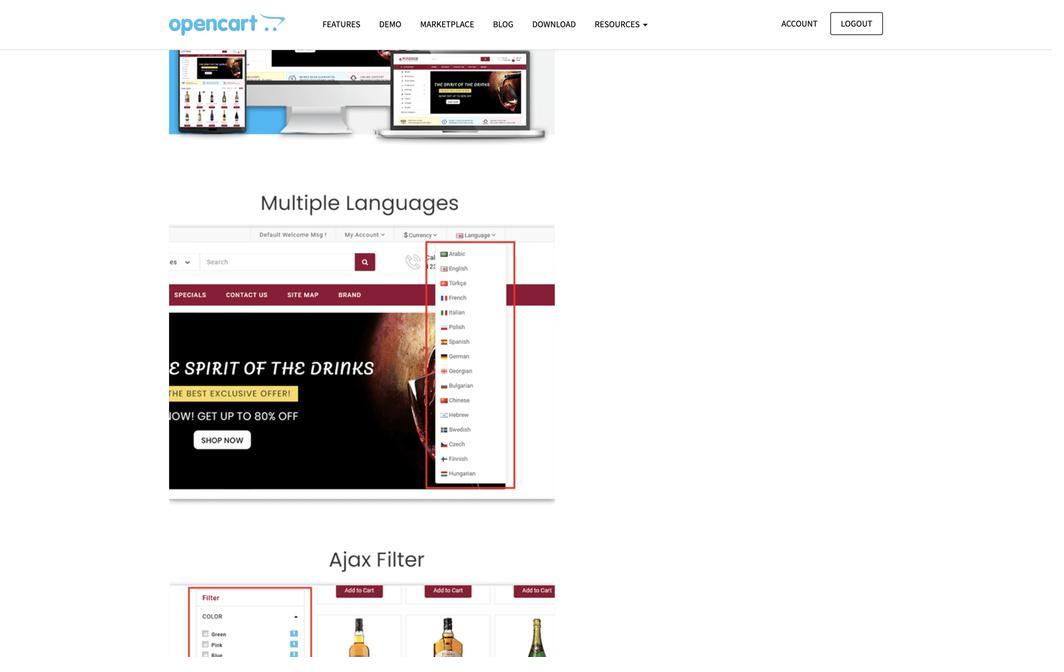 Task type: describe. For each thing, give the bounding box(es) containing it.
account
[[782, 18, 818, 29]]

opencart - winehub opencart responsive theme (bar, restaurant, club) image
[[169, 13, 285, 36]]

marketplace link
[[411, 13, 484, 35]]

resources link
[[585, 13, 657, 35]]

account link
[[771, 12, 828, 35]]

demo link
[[370, 13, 411, 35]]

blog link
[[484, 13, 523, 35]]

logout link
[[830, 12, 883, 35]]

logout
[[841, 18, 873, 29]]



Task type: locate. For each thing, give the bounding box(es) containing it.
download link
[[523, 13, 585, 35]]

demo
[[379, 18, 401, 30]]

marketplace
[[420, 18, 474, 30]]

blog
[[493, 18, 514, 30]]

features link
[[313, 13, 370, 35]]

resources
[[595, 18, 642, 30]]

features
[[323, 18, 360, 30]]

download
[[532, 18, 576, 30]]



Task type: vqa. For each thing, say whether or not it's contained in the screenshot.
Features 'link'
yes



